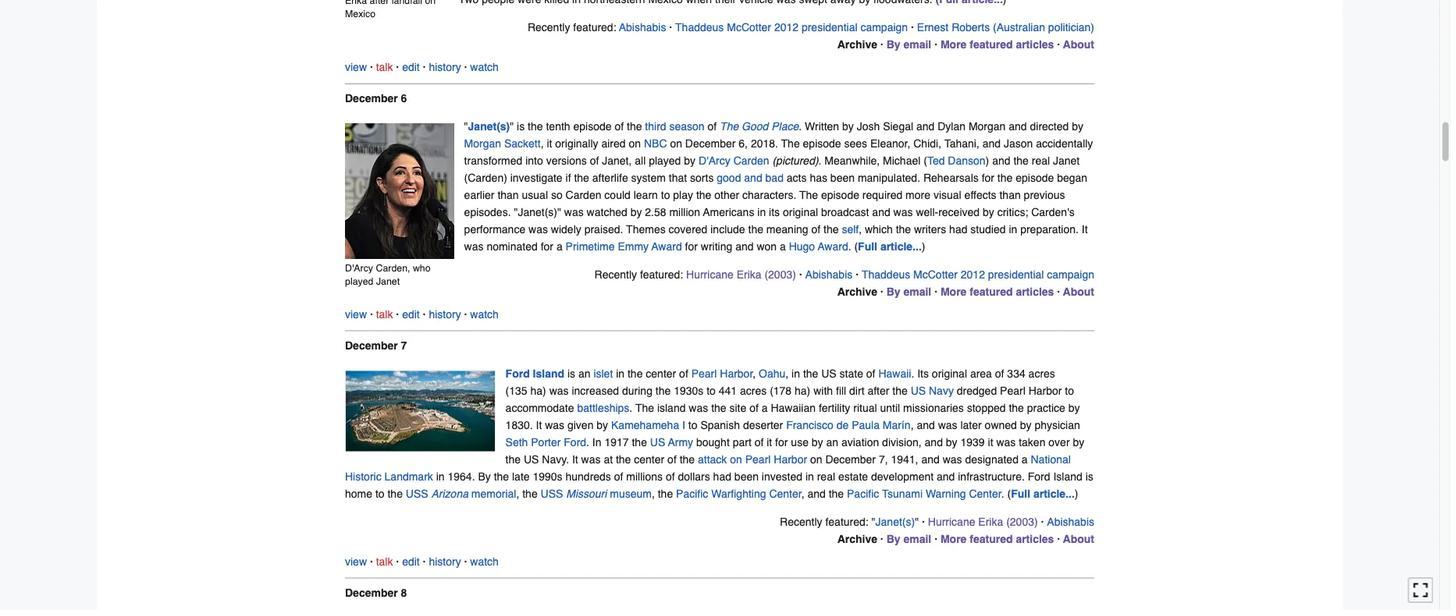 Task type: vqa. For each thing, say whether or not it's contained in the screenshot.
2nd x small image from the bottom of the page
no



Task type: locate. For each thing, give the bounding box(es) containing it.
played inside on december 6, 2018. the episode sees eleanor, chidi, tahani, and jason accidentally transformed into versions of janet, all played by
[[649, 155, 681, 167]]

praised.
[[585, 224, 623, 236]]

1 watch from the top
[[470, 61, 499, 74]]

more featured articles down the studied at the top right of page
[[941, 286, 1054, 299]]

0 horizontal spatial than
[[498, 189, 519, 202]]

0 horizontal spatial center
[[769, 488, 802, 501]]

3 talk from the top
[[376, 556, 393, 569]]

by email down writers
[[887, 286, 932, 299]]

good and bad
[[717, 172, 784, 185]]

1 horizontal spatial acres
[[1029, 368, 1056, 380]]

d'arcy carden link
[[699, 155, 770, 167]]

2 horizontal spatial featured:
[[826, 516, 869, 529]]

.
[[799, 120, 802, 133], [819, 155, 822, 167], [849, 241, 852, 253], [912, 368, 915, 380], [630, 402, 633, 415], [586, 437, 590, 449], [1002, 488, 1005, 501]]

1990s
[[533, 471, 563, 483]]

infrastructure.
[[958, 471, 1025, 483]]

talk for third "talk" link from the bottom
[[376, 61, 393, 74]]

2 vertical spatial by email link
[[887, 533, 932, 546]]

episode inside " janet(s) " is the tenth episode of the third season of the good place . written by josh siegal and dylan morgan and directed by morgan sackett , it originally aired on nbc
[[574, 120, 612, 133]]

given
[[568, 419, 594, 432]]

ford down given
[[564, 437, 586, 449]]

seth porter ford link
[[506, 437, 586, 449]]

2 horizontal spatial )
[[1075, 488, 1079, 501]]

abishabis
[[619, 21, 666, 34], [806, 269, 853, 281], [1047, 516, 1095, 529]]

2 vertical spatial watch
[[470, 556, 499, 569]]

0 vertical spatial real
[[1032, 155, 1050, 167]]

recently
[[528, 21, 570, 34], [595, 269, 637, 281], [780, 516, 823, 529]]

0 vertical spatial carden
[[734, 155, 770, 167]]

center up millions on the left bottom of page
[[634, 454, 665, 466]]

harbor up the 441
[[720, 368, 753, 380]]

3 watch from the top
[[470, 556, 499, 569]]

bought part of it for use by an aviation division, and by 1939 it was taken over by the us navy. it was at the center of the
[[506, 437, 1085, 466]]

3 edit from the top
[[402, 556, 420, 569]]

site
[[730, 402, 747, 415]]

by up physician at the right of page
[[1069, 402, 1080, 415]]

2 edit link from the top
[[402, 309, 420, 321]]

increased
[[572, 385, 619, 398]]

1 view link from the top
[[345, 61, 367, 74]]

1 vertical spatial abishabis link
[[806, 269, 853, 281]]

featured down ernest roberts (australian politician)
[[970, 39, 1013, 51]]

more down writers
[[941, 286, 967, 299]]

0 vertical spatial 2012
[[775, 21, 799, 34]]

2 horizontal spatial erika
[[979, 516, 1004, 529]]

rehearsals
[[924, 172, 979, 185]]

email down ernest
[[904, 39, 932, 51]]

by email for by email link for 2nd about "link" from the top
[[887, 286, 932, 299]]

played up december 7
[[345, 276, 374, 288]]

us inside "bought part of it for use by an aviation division, and by 1939 it was taken over by the us navy. it was at the center of the"
[[524, 454, 539, 466]]

it right navy.
[[572, 454, 578, 466]]

3 more from the top
[[941, 533, 967, 546]]

1 archive link from the top
[[838, 39, 878, 51]]

thaddeus for the topmost the thaddeus mccotter 2012 presidential campaign link
[[675, 21, 724, 34]]

landmark
[[385, 471, 433, 483]]

it
[[1082, 224, 1088, 236], [536, 419, 542, 432], [572, 454, 578, 466]]

battleships
[[577, 402, 630, 415]]

0 vertical spatial archive
[[838, 39, 878, 51]]

0 horizontal spatial )
[[922, 241, 926, 253]]

janet for played
[[376, 276, 400, 288]]

and down missionaries
[[917, 419, 935, 432]]

1 history from the top
[[429, 61, 461, 74]]

mccotter
[[727, 21, 771, 34], [914, 269, 958, 281]]

it right the 'preparation.'
[[1082, 224, 1088, 236]]

siegal
[[883, 120, 914, 133]]

more featured articles link down the studied at the top right of page
[[941, 286, 1054, 299]]

1 vertical spatial featured:
[[640, 269, 683, 281]]

was inside . its original area of 334 acres (135 ha) was increased during the 1930s to 441 acres (178 ha) with fill dirt after the
[[549, 385, 569, 398]]

1 vertical spatial harbor
[[1029, 385, 1062, 398]]

2 watch link from the top
[[470, 309, 499, 321]]

episode
[[574, 120, 612, 133], [803, 138, 841, 150], [1016, 172, 1054, 185], [821, 189, 860, 202]]

of right state
[[867, 368, 876, 380]]

for inside acts has been manipulated. rehearsals for the episode began earlier than usual so carden could learn to play the other characters. the episode required more visual effects than previous episodes. "janet(s)" was watched by 2.58 million americans in its original broadcast and was well-received by critics; carden's performance was widely praised. themes covered include the meaning of the
[[982, 172, 995, 185]]

self link
[[842, 224, 859, 236]]

and inside ) and the real janet (carden) investigate if the afterlife system that sorts
[[993, 155, 1011, 167]]

nbc link
[[644, 138, 667, 150]]

2 horizontal spatial (
[[1008, 488, 1011, 501]]

of inside acts has been manipulated. rehearsals for the episode began earlier than usual so carden could learn to play the other characters. the episode required more visual effects than previous episodes. "janet(s)" was watched by 2.58 million americans in its original broadcast and was well-received by critics; carden's performance was widely praised. themes covered include the meaning of the
[[812, 224, 821, 236]]

abishabis link
[[619, 21, 666, 34], [806, 269, 853, 281], [1047, 516, 1095, 529]]

janet(s) link for "
[[876, 516, 915, 529]]

articles down infrastructure.
[[1016, 533, 1054, 546]]

3 edit link from the top
[[402, 556, 420, 569]]

0 vertical spatial view
[[345, 61, 367, 74]]

(2003) for the rightmost hurricane erika (2003) link
[[1007, 516, 1038, 529]]

email for by email link for third about "link" from the bottom
[[904, 39, 932, 51]]

1 vertical spatial pearl
[[1000, 385, 1026, 398]]

a inside . the island was the site of a hawaiian fertility ritual until missionaries stopped the practice by 1830. it was given by
[[762, 402, 768, 415]]

december 7
[[345, 340, 407, 352]]

0 vertical spatial it
[[1082, 224, 1088, 236]]

2 award from the left
[[818, 241, 849, 253]]

, left which
[[859, 224, 862, 236]]

1 vertical spatial by email
[[887, 286, 932, 299]]

, down late
[[516, 488, 520, 501]]

d'arcy carden, who played janet image
[[345, 124, 454, 259]]

talk for 3rd "talk" link
[[376, 556, 393, 569]]

. inside . its original area of 334 acres (135 ha) was increased during the 1930s to 441 acres (178 ha) with fill dirt after the
[[912, 368, 915, 380]]

pacific down estate
[[847, 488, 879, 501]]

watch link for 3rd "talk" link
[[470, 556, 499, 569]]

erika up mexico
[[345, 0, 367, 6]]

1 uss from the left
[[406, 488, 428, 501]]

3 watch link from the top
[[470, 556, 499, 569]]

jason
[[1004, 138, 1033, 150]]

talk link up december 6
[[376, 61, 393, 74]]

1 horizontal spatial thaddeus
[[862, 269, 911, 281]]

1 talk from the top
[[376, 61, 393, 74]]

december for december 7
[[345, 340, 398, 352]]

1 horizontal spatial played
[[649, 155, 681, 167]]

view link for 3rd "talk" link
[[345, 556, 367, 569]]

3 archive link from the top
[[838, 533, 878, 546]]

more for by email link for 2nd about "link" from the top
[[941, 286, 967, 299]]

d'arcy inside "d'arcy carden, who played janet"
[[345, 263, 373, 274]]

won
[[757, 241, 777, 253]]

3 view link from the top
[[345, 556, 367, 569]]

morgan up the transformed at left top
[[464, 138, 501, 150]]

for inside "bought part of it for use by an aviation division, and by 1939 it was taken over by the us navy. it was at the center of the"
[[775, 437, 788, 449]]

1 featured from the top
[[970, 39, 1013, 51]]

was
[[564, 206, 584, 219], [894, 206, 913, 219], [529, 224, 548, 236], [464, 241, 484, 253], [549, 385, 569, 398], [689, 402, 708, 415], [545, 419, 565, 432], [938, 419, 958, 432], [997, 437, 1016, 449], [581, 454, 601, 466], [943, 454, 962, 466]]

for inside the , which the writers had studied in preparation. it was nominated for a
[[541, 241, 554, 253]]

1 watch link from the top
[[470, 61, 499, 74]]

system
[[631, 172, 666, 185]]

1 edit from the top
[[402, 61, 420, 74]]

campaign for the topmost the thaddeus mccotter 2012 presidential campaign link
[[861, 21, 908, 34]]

, up into
[[541, 138, 544, 150]]

1 vertical spatial campaign
[[1047, 269, 1095, 281]]

2 view from the top
[[345, 309, 367, 321]]

hurricane erika (2003) down 'primetime emmy award for writing and won a hugo award . ( full article... )'
[[686, 269, 796, 281]]

0 vertical spatial janet
[[1053, 155, 1080, 167]]

1 by email from the top
[[887, 39, 932, 51]]

3 articles from the top
[[1016, 533, 1054, 546]]

1 horizontal spatial uss
[[541, 488, 563, 501]]

1 vertical spatial carden
[[566, 189, 602, 202]]

2 uss from the left
[[541, 488, 563, 501]]

. left written
[[799, 120, 802, 133]]

3 more featured articles link from the top
[[941, 533, 1054, 546]]

and inside the in 1964. by the late 1990s hundreds of millions of dollars had been invested in real estate development and infrastructure. ford island is home to the
[[937, 471, 955, 483]]

articles for 2nd about "link" from the top's more featured articles link
[[1016, 286, 1054, 299]]

campaign
[[861, 21, 908, 34], [1047, 269, 1095, 281]]

pearl up 1930s
[[692, 368, 717, 380]]

1 horizontal spatial 2012
[[961, 269, 985, 281]]

us up with
[[822, 368, 837, 380]]

3 featured from the top
[[970, 533, 1013, 546]]

, up (178 ha) in the bottom of the page
[[786, 368, 789, 380]]

2 vertical spatial view link
[[345, 556, 367, 569]]

primetime emmy award for writing and won a hugo award . ( full article... )
[[566, 241, 926, 253]]

2 watch from the top
[[470, 309, 499, 321]]

2 vertical spatial more
[[941, 533, 967, 546]]

and
[[917, 120, 935, 133], [1009, 120, 1027, 133], [983, 138, 1001, 150], [993, 155, 1011, 167], [744, 172, 763, 185], [872, 206, 891, 219], [736, 241, 754, 253], [917, 419, 935, 432], [925, 437, 943, 449], [922, 454, 940, 466], [937, 471, 955, 483], [808, 488, 826, 501]]

2 history from the top
[[429, 309, 461, 321]]

and right the 1941,
[[922, 454, 940, 466]]

3 by email from the top
[[887, 533, 932, 546]]

3 about from the top
[[1063, 533, 1095, 546]]

3 by email link from the top
[[887, 533, 932, 546]]

d'arcy left carden,
[[345, 263, 373, 274]]

on
[[425, 0, 436, 6], [629, 138, 641, 150], [670, 138, 682, 150], [730, 454, 742, 466], [811, 454, 823, 466]]

0 horizontal spatial island
[[533, 368, 565, 380]]

is
[[517, 120, 525, 133], [568, 368, 576, 380], [1086, 471, 1094, 483]]

2 email from the top
[[904, 286, 932, 299]]

by email link for 2nd about "link" from the top
[[887, 286, 932, 299]]

1 about from the top
[[1063, 39, 1095, 51]]

hundreds
[[566, 471, 611, 483]]

archive link for by email link for 2nd about "link" from the top
[[838, 286, 878, 299]]

watch link for third "talk" link from the bottom
[[470, 61, 499, 74]]

1 horizontal spatial campaign
[[1047, 269, 1095, 281]]

us navy
[[911, 385, 954, 398]]

1 vertical spatial island
[[1054, 471, 1083, 483]]

2 articles from the top
[[1016, 286, 1054, 299]]

441
[[719, 385, 737, 398]]

1 more featured articles link from the top
[[941, 39, 1054, 51]]

2 vertical spatial archive link
[[838, 533, 878, 546]]

view up december 7
[[345, 309, 367, 321]]

featured: for abishabis
[[573, 21, 617, 34]]

writing
[[701, 241, 733, 253]]

0 horizontal spatial (
[[855, 241, 858, 253]]

2 horizontal spatial it
[[1082, 224, 1088, 236]]

than
[[498, 189, 519, 202], [1000, 189, 1021, 202]]

spanish
[[701, 419, 740, 432]]

by email link for first about "link" from the bottom of the page
[[887, 533, 932, 546]]

1 vertical spatial recently featured:
[[595, 269, 686, 281]]

(178 ha)
[[770, 385, 811, 398]]

carden's
[[1032, 206, 1075, 219]]

2 vertical spatial edit link
[[402, 556, 420, 569]]

1 vertical spatial had
[[713, 471, 732, 483]]

more featured articles for 2nd about "link" from the top
[[941, 286, 1054, 299]]

2 vertical spatial erika
[[979, 516, 1004, 529]]

, up division, at the bottom right
[[911, 419, 914, 432]]

0 horizontal spatial hurricane
[[686, 269, 734, 281]]

0 vertical spatial been
[[831, 172, 855, 185]]

"
[[464, 120, 468, 133], [510, 120, 514, 133], [872, 516, 876, 529], [915, 516, 919, 529]]

morgan
[[969, 120, 1006, 133], [464, 138, 501, 150]]

sackett
[[504, 138, 541, 150]]

2 about from the top
[[1063, 286, 1095, 299]]

more featured articles down ernest roberts (australian politician)
[[941, 39, 1054, 51]]

email for by email link for 2nd about "link" from the top
[[904, 286, 932, 299]]

2 vertical spatial view
[[345, 556, 367, 569]]

on down third season link
[[670, 138, 682, 150]]

award down self link
[[818, 241, 849, 253]]

1 vertical spatial hurricane erika (2003) link
[[928, 516, 1038, 529]]

. inside kamehameha i to spanish deserter francisco de paula marín , and was later owned by physician seth porter ford . in 1917 the us army
[[586, 437, 590, 449]]

an left islet link
[[579, 368, 591, 380]]

usual
[[522, 189, 548, 202]]

0 vertical spatial janet(s) link
[[468, 120, 510, 133]]

1 archive from the top
[[838, 39, 878, 51]]

1 more from the top
[[941, 39, 967, 51]]

december left 7 on the bottom
[[345, 340, 398, 352]]

1 horizontal spatial after
[[868, 385, 890, 398]]

it inside . the island was the site of a hawaiian fertility ritual until missionaries stopped the practice by 1830. it was given by
[[536, 419, 542, 432]]

0 horizontal spatial it
[[547, 138, 552, 150]]

. the island was the site of a hawaiian fertility ritual until missionaries stopped the practice by 1830. it was given by
[[506, 402, 1080, 432]]

attack on pearl harbor link
[[698, 454, 807, 466]]

history for third "talk" link from the bottom
[[429, 61, 461, 74]]

campaign for the thaddeus mccotter 2012 presidential campaign link to the bottom
[[1047, 269, 1095, 281]]

december for december 8
[[345, 587, 398, 600]]

0 vertical spatial history
[[429, 61, 461, 74]]

part
[[733, 437, 752, 449]]

1 about link from the top
[[1063, 39, 1095, 51]]

2 vertical spatial edit
[[402, 556, 420, 569]]

history link for watch link corresponding to third "talk" link from the bottom
[[429, 61, 461, 74]]

talk link up december 7
[[376, 309, 393, 321]]

francisco de paula marín link
[[786, 419, 911, 432]]

0 horizontal spatial it
[[536, 419, 542, 432]]

morgan up tahani,
[[969, 120, 1006, 133]]

of inside . its original area of 334 acres (135 ha) was increased during the 1930s to 441 acres (178 ha) with fill dirt after the
[[995, 368, 1005, 380]]

. inside " janet(s) " is the tenth episode of the third season of the good place . written by josh siegal and dylan morgan and directed by morgan sackett , it originally aired on nbc
[[799, 120, 802, 133]]

on inside " janet(s) " is the tenth episode of the third season of the good place . written by josh siegal and dylan morgan and directed by morgan sackett , it originally aired on nbc
[[629, 138, 641, 150]]

. up has
[[819, 155, 822, 167]]

2 horizontal spatial abishabis link
[[1047, 516, 1095, 529]]

history link
[[429, 61, 461, 74], [429, 309, 461, 321], [429, 556, 461, 569]]

about link
[[1063, 39, 1095, 51], [1063, 286, 1095, 299], [1063, 533, 1095, 546]]

for up the effects
[[982, 172, 995, 185]]

2 archive from the top
[[838, 286, 878, 299]]

3 history from the top
[[429, 556, 461, 569]]

more featured articles link for third about "link" from the bottom
[[941, 39, 1054, 51]]

janet(s) inside " janet(s) " is the tenth episode of the third season of the good place . written by josh siegal and dylan morgan and directed by morgan sackett , it originally aired on nbc
[[468, 120, 510, 133]]

1 vertical spatial d'arcy
[[345, 263, 373, 274]]

played
[[649, 155, 681, 167], [345, 276, 374, 288]]

2 by email link from the top
[[887, 286, 932, 299]]

characters.
[[743, 189, 797, 202]]

more for by email link for third about "link" from the bottom
[[941, 39, 967, 51]]

0 vertical spatial thaddeus
[[675, 21, 724, 34]]

1 edit link from the top
[[402, 61, 420, 74]]

1 talk link from the top
[[376, 61, 393, 74]]

) inside ) and the real janet (carden) investigate if the afterlife system that sorts
[[986, 155, 990, 167]]

2 archive link from the top
[[838, 286, 878, 299]]

1 vertical spatial watch link
[[470, 309, 499, 321]]

3 view from the top
[[345, 556, 367, 569]]

and inside acts has been manipulated. rehearsals for the episode began earlier than usual so carden could learn to play the other characters. the episode required more visual effects than previous episodes. "janet(s)" was watched by 2.58 million americans in its original broadcast and was well-received by critics; carden's performance was widely praised. themes covered include the meaning of the
[[872, 206, 891, 219]]

was down performance
[[464, 241, 484, 253]]

janet inside ) and the real janet (carden) investigate if the afterlife system that sorts
[[1053, 155, 1080, 167]]

national
[[1031, 454, 1071, 466]]

of inside . the island was the site of a hawaiian fertility ritual until missionaries stopped the practice by 1830. it was given by
[[750, 402, 759, 415]]

harbor inside dredged pearl harbor to accommodate
[[1029, 385, 1062, 398]]

0 horizontal spatial janet(s) link
[[468, 120, 510, 133]]

(carden)
[[464, 172, 507, 185]]

dollars
[[678, 471, 710, 483]]

edit link for second "talk" link from the bottom of the page
[[402, 309, 420, 321]]

2 more featured articles from the top
[[941, 286, 1054, 299]]

0 horizontal spatial erika
[[345, 0, 367, 6]]

on right landfall
[[425, 0, 436, 6]]

1 vertical spatial watch
[[470, 309, 499, 321]]

1 vertical spatial hurricane
[[928, 516, 976, 529]]

email down " janet(s) "
[[904, 533, 932, 546]]

division,
[[882, 437, 922, 449]]

1 articles from the top
[[1016, 39, 1054, 51]]

2 history link from the top
[[429, 309, 461, 321]]

about for first about "link" from the bottom of the page
[[1063, 533, 1095, 546]]

1 email from the top
[[904, 39, 932, 51]]

0 horizontal spatial carden
[[566, 189, 602, 202]]

janet down carden,
[[376, 276, 400, 288]]

1 vertical spatial morgan
[[464, 138, 501, 150]]

hurricane down the warning
[[928, 516, 976, 529]]

0 vertical spatial watch
[[470, 61, 499, 74]]

1 award from the left
[[652, 241, 682, 253]]

original up meaning
[[783, 206, 818, 219]]

1 vertical spatial )
[[922, 241, 926, 253]]

been inside acts has been manipulated. rehearsals for the episode began earlier than usual so carden could learn to play the other characters. the episode required more visual effects than previous episodes. "janet(s)" was watched by 2.58 million americans in its original broadcast and was well-received by critics; carden's performance was widely praised. themes covered include the meaning of the
[[831, 172, 855, 185]]

edit link up 6
[[402, 61, 420, 74]]

d'arcy down december 6,
[[699, 155, 731, 167]]

us
[[822, 368, 837, 380], [911, 385, 926, 398], [650, 437, 666, 449], [524, 454, 539, 466]]

0 horizontal spatial morgan
[[464, 138, 501, 150]]

roberts
[[952, 21, 990, 34]]

episode inside on december 6, 2018. the episode sees eleanor, chidi, tahani, and jason accidentally transformed into versions of janet, all played by
[[803, 138, 841, 150]]

2 more from the top
[[941, 286, 967, 299]]

0 vertical spatial email
[[904, 39, 932, 51]]

history link for second "talk" link from the bottom of the page's watch link
[[429, 309, 461, 321]]

view link for second "talk" link from the bottom of the page
[[345, 309, 367, 321]]

us down kamehameha i
[[650, 437, 666, 449]]

and inside on december 6, 2018. the episode sees eleanor, chidi, tahani, and jason accidentally transformed into versions of janet, all played by
[[983, 138, 1001, 150]]

0 vertical spatial had
[[950, 224, 968, 236]]

2 about link from the top
[[1063, 286, 1095, 299]]

had
[[950, 224, 968, 236], [713, 471, 732, 483]]

by right over
[[1073, 437, 1085, 449]]

acts has been manipulated. rehearsals for the episode began earlier than usual so carden could learn to play the other characters. the episode required more visual effects than previous episodes. "janet(s)" was watched by 2.58 million americans in its original broadcast and was well-received by critics; carden's performance was widely praised. themes covered include the meaning of the
[[464, 172, 1088, 236]]

janet inside "d'arcy carden, who played janet"
[[376, 276, 400, 288]]

edit up 8
[[402, 556, 420, 569]]

december
[[345, 92, 398, 105], [345, 340, 398, 352], [826, 454, 876, 466], [345, 587, 398, 600]]

0 vertical spatial articles
[[1016, 39, 1054, 51]]

0 vertical spatial after
[[370, 0, 389, 6]]

center
[[769, 488, 802, 501], [969, 488, 1002, 501]]

by email link for third about "link" from the bottom
[[887, 39, 932, 51]]

to inside the in 1964. by the late 1990s hundreds of millions of dollars had been invested in real estate development and infrastructure. ford island is home to the
[[376, 488, 385, 501]]

been up uss arizona memorial , the uss missouri museum , the pacific warfighting center , and the pacific tsunami warning center . ( full article... )
[[735, 471, 759, 483]]

kamehameha i
[[611, 419, 686, 432]]

history for second "talk" link from the bottom of the page
[[429, 309, 461, 321]]

about for 2nd about "link" from the top
[[1063, 286, 1095, 299]]

2 vertical spatial harbor
[[774, 454, 807, 466]]

2 edit from the top
[[402, 309, 420, 321]]

1 by email link from the top
[[887, 39, 932, 51]]

by email link down " janet(s) "
[[887, 533, 932, 546]]

by up "accidentally"
[[1072, 120, 1084, 133]]

in down critics;
[[1009, 224, 1018, 236]]

watch
[[470, 61, 499, 74], [470, 309, 499, 321], [470, 556, 499, 569]]

harbor
[[720, 368, 753, 380], [1029, 385, 1062, 398], [774, 454, 807, 466]]

which
[[865, 224, 893, 236]]

d'arcy for d'arcy carden, who played janet
[[345, 263, 373, 274]]

full article... down which
[[858, 241, 922, 253]]

season
[[670, 120, 705, 133]]

1 horizontal spatial presidential
[[988, 269, 1044, 281]]

2 talk from the top
[[376, 309, 393, 321]]

talk link up december 8
[[376, 556, 393, 569]]

3 more featured articles from the top
[[941, 533, 1054, 546]]

0 vertical spatial about link
[[1063, 39, 1095, 51]]

of left dollars
[[666, 471, 675, 483]]

december left 8
[[345, 587, 398, 600]]

by email down " janet(s) "
[[887, 533, 932, 546]]

december 8
[[345, 587, 407, 600]]

1 horizontal spatial pacific
[[847, 488, 879, 501]]

(2003) down infrastructure.
[[1007, 516, 1038, 529]]

1 history link from the top
[[429, 61, 461, 74]]

1 horizontal spatial recently
[[595, 269, 637, 281]]

accommodate
[[506, 402, 574, 415]]

pearl
[[692, 368, 717, 380], [1000, 385, 1026, 398], [745, 454, 771, 466]]

talk
[[376, 61, 393, 74], [376, 309, 393, 321], [376, 556, 393, 569]]

the down jason
[[1014, 155, 1029, 167]]

history link for watch link for 3rd "talk" link
[[429, 556, 461, 569]]

1 horizontal spatial center
[[969, 488, 1002, 501]]

1 horizontal spatial abishabis link
[[806, 269, 853, 281]]

campaign left ernest
[[861, 21, 908, 34]]

1 vertical spatial janet(s) link
[[876, 516, 915, 529]]

1 center from the left
[[769, 488, 802, 501]]

full article... down national
[[1011, 488, 1075, 501]]

2 view link from the top
[[345, 309, 367, 321]]

0 vertical spatial mccotter
[[727, 21, 771, 34]]

written
[[805, 120, 840, 133]]

to up practice
[[1065, 385, 1074, 398]]

0 horizontal spatial ford
[[506, 368, 530, 380]]

more featured articles link down ernest roberts (australian politician)
[[941, 39, 1054, 51]]

0 horizontal spatial harbor
[[720, 368, 753, 380]]

featured down the studied at the top right of page
[[970, 286, 1013, 299]]

3 email from the top
[[904, 533, 932, 546]]

2 by email from the top
[[887, 286, 932, 299]]

1 vertical spatial erika
[[737, 269, 762, 281]]

2012 for the topmost the thaddeus mccotter 2012 presidential campaign link
[[775, 21, 799, 34]]

kamehameha i to spanish deserter francisco de paula marín , and was later owned by physician seth porter ford . in 1917 the us army
[[506, 419, 1081, 449]]

1964.
[[448, 471, 475, 483]]

0 vertical spatial edit
[[402, 61, 420, 74]]

full article... link down national
[[1011, 488, 1075, 501]]

received
[[939, 206, 980, 219]]

1941,
[[891, 454, 919, 466]]

1 vertical spatial it
[[536, 419, 542, 432]]

janet(s) for " janet(s) "
[[876, 516, 915, 529]]

0 vertical spatial thaddeus mccotter 2012 presidential campaign link
[[675, 21, 908, 34]]

real inside ) and the real janet (carden) investigate if the afterlife system that sorts
[[1032, 155, 1050, 167]]

1 horizontal spatial mccotter
[[914, 269, 958, 281]]

archive link for by email link for third about "link" from the bottom
[[838, 39, 878, 51]]

for down covered at the left top of the page
[[685, 241, 698, 253]]

by inside on december 6, 2018. the episode sees eleanor, chidi, tahani, and jason accidentally transformed into versions of janet, all played by
[[684, 155, 696, 167]]

1 vertical spatial view link
[[345, 309, 367, 321]]

7
[[401, 340, 407, 352]]

about
[[1063, 39, 1095, 51], [1063, 286, 1095, 299], [1063, 533, 1095, 546]]

1 more featured articles from the top
[[941, 39, 1054, 51]]

it down accommodate
[[536, 419, 542, 432]]

fullscreen image
[[1413, 583, 1429, 598]]

widely
[[551, 224, 582, 236]]

. down infrastructure.
[[1002, 488, 1005, 501]]

3 archive from the top
[[838, 533, 878, 546]]

0 horizontal spatial full article... link
[[858, 241, 922, 253]]

dredged
[[957, 385, 997, 398]]

2 vertical spatial about link
[[1063, 533, 1095, 546]]

articles down the 'preparation.'
[[1016, 286, 1054, 299]]

us inside kamehameha i to spanish deserter francisco de paula marín , and was later owned by physician seth porter ford . in 1917 the us army
[[650, 437, 666, 449]]

1 vertical spatial archive link
[[838, 286, 878, 299]]

themes
[[626, 224, 666, 236]]

2 featured from the top
[[970, 286, 1013, 299]]

the up critics;
[[998, 172, 1013, 185]]

by
[[843, 120, 854, 133], [1072, 120, 1084, 133], [684, 155, 696, 167], [631, 206, 642, 219], [983, 206, 995, 219], [1069, 402, 1080, 415], [597, 419, 608, 432], [1020, 419, 1032, 432], [812, 437, 823, 449], [946, 437, 958, 449], [1073, 437, 1085, 449]]

1 view from the top
[[345, 61, 367, 74]]

0 vertical spatial full article...
[[858, 241, 922, 253]]

edit link up 7 on the bottom
[[402, 309, 420, 321]]

and down jason
[[993, 155, 1011, 167]]

center down infrastructure.
[[969, 488, 1002, 501]]

1 vertical spatial center
[[634, 454, 665, 466]]

the inside on december 6, 2018. the episode sees eleanor, chidi, tahani, and jason accidentally transformed into versions of janet, all played by
[[781, 138, 800, 150]]

1 vertical spatial acres
[[740, 385, 767, 398]]

0 vertical spatial ford
[[506, 368, 530, 380]]

0 horizontal spatial is
[[517, 120, 525, 133]]

2 more featured articles link from the top
[[941, 286, 1054, 299]]

1 vertical spatial about link
[[1063, 286, 1095, 299]]

of inside on december 6, 2018. the episode sees eleanor, chidi, tahani, and jason accidentally transformed into versions of janet, all played by
[[590, 155, 599, 167]]

3 history link from the top
[[429, 556, 461, 569]]

islet link
[[594, 368, 613, 380]]

by inside the in 1964. by the late 1990s hundreds of millions of dollars had been invested in real estate development and infrastructure. ford island is home to the
[[478, 471, 491, 483]]

email for by email link corresponding to first about "link" from the bottom of the page
[[904, 533, 932, 546]]

the inside " janet(s) " is the tenth episode of the third season of the good place . written by josh siegal and dylan morgan and directed by morgan sackett , it originally aired on nbc
[[720, 120, 739, 133]]

an inside "bought part of it for use by an aviation division, and by 1939 it was taken over by the us navy. it was at the center of the"
[[827, 437, 839, 449]]



Task type: describe. For each thing, give the bounding box(es) containing it.
performance
[[464, 224, 526, 236]]

d'arcy for d'arcy carden (pictured) . meanwhile, michael ( ted danson
[[699, 155, 731, 167]]

0 vertical spatial harbor
[[720, 368, 753, 380]]

by up the sees at the right
[[843, 120, 854, 133]]

and up jason
[[1009, 120, 1027, 133]]

2 vertical spatial )
[[1075, 488, 1079, 501]]

the left third
[[627, 120, 642, 133]]

attack on pearl harbor on december 7, 1941, and was designated a
[[698, 454, 1031, 466]]

of up 1930s
[[679, 368, 689, 380]]

josh
[[857, 120, 880, 133]]

the down hawaii
[[893, 385, 908, 398]]

watch for watch link for 3rd "talk" link
[[470, 556, 499, 569]]

on inside erika after landfall on mexico
[[425, 0, 436, 6]]

1 horizontal spatial hurricane erika (2003) link
[[928, 516, 1038, 529]]

edit for 3rd "talk" link
[[402, 556, 420, 569]]

, inside kamehameha i to spanish deserter francisco de paula marín , and was later owned by physician seth porter ford . in 1917 the us army
[[911, 419, 914, 432]]

of up museum
[[614, 471, 623, 483]]

history for 3rd "talk" link
[[429, 556, 461, 569]]

3 talk link from the top
[[376, 556, 393, 569]]

0 vertical spatial hurricane
[[686, 269, 734, 281]]

ford inside the in 1964. by the late 1990s hundreds of millions of dollars had been invested in real estate development and infrastructure. ford island is home to the
[[1028, 471, 1051, 483]]

episode up 'broadcast'
[[821, 189, 860, 202]]

deserter
[[743, 419, 783, 432]]

, which the writers had studied in preparation. it was nominated for a
[[464, 224, 1088, 253]]

edit link for 3rd "talk" link
[[402, 556, 420, 569]]

the down millions on the left bottom of page
[[658, 488, 673, 501]]

center inside "bought part of it for use by an aviation division, and by 1939 it was taken over by the us navy. it was at the center of the"
[[634, 454, 665, 466]]

of up december 6,
[[708, 120, 717, 133]]

sorts
[[690, 172, 714, 185]]

1 horizontal spatial full article... link
[[1011, 488, 1075, 501]]

was down ""janet(s)""
[[529, 224, 548, 236]]

, down invested
[[802, 488, 805, 501]]

erika for topmost hurricane erika (2003) link
[[737, 269, 762, 281]]

landfall
[[392, 0, 422, 6]]

articles for first about "link" from the bottom of the page's more featured articles link
[[1016, 533, 1054, 546]]

recently featured: for hurricane erika (2003)
[[595, 269, 686, 281]]

in right islet
[[616, 368, 625, 380]]

more featured articles link for first about "link" from the bottom of the page
[[941, 533, 1054, 546]]

2 than from the left
[[1000, 189, 1021, 202]]

fertility
[[819, 402, 851, 415]]

was left at
[[581, 454, 601, 466]]

more featured articles link for 2nd about "link" from the top
[[941, 286, 1054, 299]]

1 horizontal spatial carden
[[734, 155, 770, 167]]

1 horizontal spatial is
[[568, 368, 576, 380]]

it inside " janet(s) " is the tenth episode of the third season of the good place . written by josh siegal and dylan morgan and directed by morgan sackett , it originally aired on nbc
[[547, 138, 552, 150]]

view for third "talk" link from the bottom
[[345, 61, 367, 74]]

the up island
[[656, 385, 671, 398]]

missouri
[[566, 488, 607, 501]]

millions
[[627, 471, 663, 483]]

the down sorts
[[696, 189, 712, 202]]

us down its on the right of page
[[911, 385, 926, 398]]

2 pacific from the left
[[847, 488, 879, 501]]

thaddeus for the thaddeus mccotter 2012 presidential campaign link to the bottom
[[862, 269, 911, 281]]

0 vertical spatial hurricane erika (2003) link
[[686, 269, 796, 281]]

sees
[[845, 138, 868, 150]]

is inside the in 1964. by the late 1990s hundreds of millions of dollars had been invested in real estate development and infrastructure. ford island is home to the
[[1086, 471, 1094, 483]]

of down us army link on the bottom left of the page
[[668, 454, 677, 466]]

national historic landmark link
[[345, 454, 1071, 483]]

to inside kamehameha i to spanish deserter francisco de paula marín , and was later owned by physician seth porter ford . in 1917 the us army
[[689, 419, 698, 432]]

2 vertical spatial recently featured:
[[780, 516, 872, 529]]

ford island link
[[506, 368, 565, 380]]

originally
[[555, 138, 599, 150]]

about for third about "link" from the bottom
[[1063, 39, 1095, 51]]

the up owned on the right bottom of the page
[[1009, 402, 1024, 415]]

the up sackett
[[528, 120, 543, 133]]

on inside on december 6, 2018. the episode sees eleanor, chidi, tahani, and jason accidentally transformed into versions of janet, all played by
[[670, 138, 682, 150]]

on december 6, 2018. the episode sees eleanor, chidi, tahani, and jason accidentally transformed into versions of janet, all played by
[[464, 138, 1093, 167]]

primetime
[[566, 241, 615, 253]]

watch for second "talk" link from the bottom of the page's watch link
[[470, 309, 499, 321]]

1 vertical spatial thaddeus mccotter 2012 presidential campaign
[[862, 269, 1095, 281]]

and left won
[[736, 241, 754, 253]]

2 vertical spatial recently
[[780, 516, 823, 529]]

0 vertical spatial center
[[646, 368, 676, 380]]

the down estate
[[829, 488, 844, 501]]

good
[[742, 120, 769, 133]]

after inside . its original area of 334 acres (135 ha) was increased during the 1930s to 441 acres (178 ha) with fill dirt after the
[[868, 385, 890, 398]]

and up "chidi,"
[[917, 120, 935, 133]]

7,
[[879, 454, 888, 466]]

the inside the , which the writers had studied in preparation. it was nominated for a
[[896, 224, 911, 236]]

it inside the , which the writers had studied in preparation. it was nominated for a
[[1082, 224, 1088, 236]]

0 horizontal spatial full article...
[[858, 241, 922, 253]]

the up with
[[803, 368, 819, 380]]

erika after landfall on mexico
[[345, 0, 436, 20]]

episode up previous
[[1016, 172, 1054, 185]]

1 vertical spatial thaddeus mccotter 2012 presidential campaign link
[[862, 269, 1095, 281]]

nominated
[[487, 241, 538, 253]]

2 vertical spatial abishabis
[[1047, 516, 1095, 529]]

0 vertical spatial presidential
[[802, 21, 858, 34]]

featured for third about "link" from the bottom more featured articles link
[[970, 39, 1013, 51]]

and left the bad
[[744, 172, 763, 185]]

archive for by email link corresponding to first about "link" from the bottom of the page
[[838, 533, 878, 546]]

ted danson link
[[928, 155, 986, 167]]

to inside acts has been manipulated. rehearsals for the episode began earlier than usual so carden could learn to play the other characters. the episode required more visual effects than previous episodes. "janet(s)" was watched by 2.58 million americans in its original broadcast and was well-received by critics; carden's performance was widely praised. themes covered include the meaning of the
[[661, 189, 670, 202]]

2 vertical spatial pearl
[[745, 454, 771, 466]]

erika for the rightmost hurricane erika (2003) link
[[979, 516, 1004, 529]]

the down army
[[680, 454, 695, 466]]

(2003) for topmost hurricane erika (2003) link
[[765, 269, 796, 281]]

december 6
[[345, 92, 407, 105]]

real inside the in 1964. by the late 1990s hundreds of millions of dollars had been invested in real estate development and infrastructure. ford island is home to the
[[817, 471, 836, 483]]

the down "landmark"
[[388, 488, 403, 501]]

, inside " janet(s) " is the tenth episode of the third season of the good place . written by josh siegal and dylan morgan and directed by morgan sackett , it originally aired on nbc
[[541, 138, 544, 150]]

by inside kamehameha i to spanish deserter francisco de paula marín , and was later owned by physician seth porter ford . in 1917 the us army
[[1020, 419, 1032, 432]]

by email for by email link for third about "link" from the bottom
[[887, 39, 932, 51]]

. its original area of 334 acres (135 ha) was increased during the 1930s to 441 acres (178 ha) with fill dirt after the
[[506, 368, 1056, 398]]

archive for by email link for 2nd about "link" from the top
[[838, 286, 878, 299]]

recently for abishabis
[[528, 21, 570, 34]]

to inside dredged pearl harbor to accommodate
[[1065, 385, 1074, 398]]

the right at
[[616, 454, 631, 466]]

pearl inside dredged pearl harbor to accommodate
[[1000, 385, 1026, 398]]

during
[[622, 385, 653, 398]]

the up 'primetime emmy award for writing and won a hugo award . ( full article... )'
[[748, 224, 764, 236]]

1 vertical spatial full article...
[[1011, 488, 1075, 501]]

had inside the , which the writers had studied in preparation. it was nominated for a
[[950, 224, 968, 236]]

edit for second "talk" link from the bottom of the page
[[402, 309, 420, 321]]

self
[[842, 224, 859, 236]]

the inside acts has been manipulated. rehearsals for the episode began earlier than usual so carden could learn to play the other characters. the episode required more visual effects than previous episodes. "janet(s)" was watched by 2.58 million americans in its original broadcast and was well-received by critics; carden's performance was widely praised. themes covered include the meaning of the
[[800, 189, 818, 202]]

was down more
[[894, 206, 913, 219]]

and inside "bought part of it for use by an aviation division, and by 1939 it was taken over by the us navy. it was at the center of the"
[[925, 437, 943, 449]]

(pictured)
[[773, 155, 819, 167]]

to inside . its original area of 334 acres (135 ha) was increased during the 1930s to 441 acres (178 ha) with fill dirt after the
[[707, 385, 716, 398]]

2 vertical spatial (
[[1008, 488, 1011, 501]]

1 vertical spatial presidential
[[988, 269, 1044, 281]]

played inside "d'arcy carden, who played janet"
[[345, 276, 374, 288]]

late
[[512, 471, 530, 483]]

on down kamehameha i to spanish deserter francisco de paula marín , and was later owned by physician seth porter ford . in 1917 the us army
[[811, 454, 823, 466]]

0 vertical spatial thaddeus mccotter 2012 presidential campaign
[[675, 21, 908, 34]]

ted
[[928, 155, 945, 167]]

and down "bought part of it for use by an aviation division, and by 1939 it was taken over by the us navy. it was at the center of the"
[[808, 488, 826, 501]]

archive for by email link for third about "link" from the bottom
[[838, 39, 878, 51]]

historic
[[345, 471, 382, 483]]

by down learn
[[631, 206, 642, 219]]

oahu link
[[759, 368, 786, 380]]

1 than from the left
[[498, 189, 519, 202]]

talk for second "talk" link from the bottom of the page
[[376, 309, 393, 321]]

ford inside kamehameha i to spanish deserter francisco de paula marín , and was later owned by physician seth porter ford . in 1917 the us army
[[564, 437, 586, 449]]

0 vertical spatial abishabis link
[[619, 21, 666, 34]]

the down late
[[523, 488, 538, 501]]

required
[[863, 189, 903, 202]]

the good place link
[[720, 120, 799, 133]]

the inside kamehameha i to spanish deserter francisco de paula marín , and was later owned by physician seth porter ford . in 1917 the us army
[[632, 437, 647, 449]]

place
[[772, 120, 799, 133]]

navy.
[[542, 454, 569, 466]]

watch for watch link corresponding to third "talk" link from the bottom
[[470, 61, 499, 74]]

island
[[657, 402, 686, 415]]

3 about link from the top
[[1063, 533, 1095, 546]]

in right invested
[[806, 471, 814, 483]]

in up the arizona
[[436, 471, 445, 483]]

in inside acts has been manipulated. rehearsals for the episode began earlier than usual so carden could learn to play the other characters. the episode required more visual effects than previous episodes. "janet(s)" was watched by 2.58 million americans in its original broadcast and was well-received by critics; carden's performance was widely praised. themes covered include the meaning of the
[[758, 206, 766, 219]]

was down 1939 at the bottom right of page
[[943, 454, 962, 466]]

334
[[1008, 368, 1026, 380]]

meaning
[[767, 224, 809, 236]]

dredged pearl harbor to accommodate
[[506, 385, 1074, 415]]

warning
[[926, 488, 966, 501]]

into
[[526, 155, 543, 167]]

edit link for third "talk" link from the bottom
[[402, 61, 420, 74]]

the up spanish
[[711, 402, 727, 415]]

articles for third about "link" from the bottom more featured articles link
[[1016, 39, 1054, 51]]

. down self
[[849, 241, 852, 253]]

featured for first about "link" from the bottom of the page's more featured articles link
[[970, 533, 1013, 546]]

missionaries
[[903, 402, 964, 415]]

hawaii
[[879, 368, 912, 380]]

by email for by email link corresponding to first about "link" from the bottom of the page
[[887, 533, 932, 546]]

view link for third "talk" link from the bottom
[[345, 61, 367, 74]]

the down seth
[[506, 454, 521, 466]]

effects
[[965, 189, 997, 202]]

had inside the in 1964. by the late 1990s hundreds of millions of dollars had been invested in real estate development and infrastructure. ford island is home to the
[[713, 471, 732, 483]]

tahani,
[[945, 138, 980, 150]]

estate
[[839, 471, 868, 483]]

meanwhile,
[[825, 155, 880, 167]]

" janet(s) " is the tenth episode of the third season of the good place . written by josh siegal and dylan morgan and directed by morgan sackett , it originally aired on nbc
[[464, 120, 1084, 150]]

its
[[769, 206, 780, 219]]

oahu
[[759, 368, 786, 380]]

was up the porter
[[545, 419, 565, 432]]

other
[[715, 189, 740, 202]]

, down millions on the left bottom of page
[[652, 488, 655, 501]]

in inside the , which the writers had studied in preparation. it was nominated for a
[[1009, 224, 1018, 236]]

eleanor,
[[871, 138, 911, 150]]

december for december 6
[[345, 92, 398, 105]]

owned
[[985, 419, 1017, 432]]

a right won
[[780, 241, 786, 253]]

broadcast
[[821, 206, 869, 219]]

manipulated.
[[858, 172, 921, 185]]

janet(s) for " janet(s) " is the tenth episode of the third season of the good place . written by josh siegal and dylan morgan and directed by morgan sackett , it originally aired on nbc
[[468, 120, 510, 133]]

is inside " janet(s) " is the tenth episode of the third season of the good place . written by josh siegal and dylan morgan and directed by morgan sackett , it originally aired on nbc
[[517, 120, 525, 133]]

mccotter for the topmost the thaddeus mccotter 2012 presidential campaign link
[[727, 21, 771, 34]]

porter
[[531, 437, 561, 449]]

1 pacific from the left
[[676, 488, 708, 501]]

1 horizontal spatial harbor
[[774, 454, 807, 466]]

was inside the , which the writers had studied in preparation. it was nominated for a
[[464, 241, 484, 253]]

archive link for by email link corresponding to first about "link" from the bottom of the page
[[838, 533, 878, 546]]

stopped
[[967, 402, 1006, 415]]

was down owned on the right bottom of the page
[[997, 437, 1016, 449]]

original inside . its original area of 334 acres (135 ha) was increased during the 1930s to 441 acres (178 ha) with fill dirt after the
[[932, 368, 967, 380]]

1 vertical spatial abishabis
[[806, 269, 853, 281]]

warfighting
[[712, 488, 766, 501]]

by down battleships
[[597, 419, 608, 432]]

view for 3rd "talk" link
[[345, 556, 367, 569]]

, inside the , which the writers had studied in preparation. it was nominated for a
[[859, 224, 862, 236]]

on down part
[[730, 454, 742, 466]]

by right use at the bottom of page
[[812, 437, 823, 449]]

ford island is an islet in the center of pearl harbor , oahu , in the us state of hawaii
[[506, 368, 912, 380]]

more featured articles for first about "link" from the bottom of the page
[[941, 533, 1054, 546]]

development
[[871, 471, 934, 483]]

original inside acts has been manipulated. rehearsals for the episode began earlier than usual so carden could learn to play the other characters. the episode required more visual effects than previous episodes. "janet(s)" was watched by 2.58 million americans in its original broadcast and was well-received by critics; carden's performance was widely praised. themes covered include the meaning of the
[[783, 206, 818, 219]]

the left self
[[824, 224, 839, 236]]

could
[[605, 189, 631, 202]]

by up the studied at the top right of page
[[983, 206, 995, 219]]

islet
[[594, 368, 613, 380]]

army
[[668, 437, 693, 449]]

december up estate
[[826, 454, 876, 466]]

featured for 2nd about "link" from the top's more featured articles link
[[970, 286, 1013, 299]]

after inside erika after landfall on mexico
[[370, 0, 389, 6]]

2 talk link from the top
[[376, 309, 393, 321]]

bought
[[696, 437, 730, 449]]

and inside kamehameha i to spanish deserter francisco de paula marín , and was later owned by physician seth porter ford . in 1917 the us army
[[917, 419, 935, 432]]

was down 1930s
[[689, 402, 708, 415]]

1 vertical spatial (
[[855, 241, 858, 253]]

0 horizontal spatial pearl
[[692, 368, 717, 380]]

recently for hurricane erika (2003)
[[595, 269, 637, 281]]

it inside "bought part of it for use by an aviation division, and by 1939 it was taken over by the us navy. it was at the center of the"
[[572, 454, 578, 466]]

was up widely
[[564, 206, 584, 219]]

uss arizona memorial , the uss missouri museum , the pacific warfighting center , and the pacific tsunami warning center . ( full article... )
[[406, 488, 1079, 501]]

0 vertical spatial island
[[533, 368, 565, 380]]

battleships link
[[577, 402, 630, 415]]

2.58 million
[[645, 206, 701, 219]]

(135 ha)
[[506, 385, 546, 398]]

featured: for hurricane erika (2003)
[[640, 269, 683, 281]]

more for by email link corresponding to first about "link" from the bottom of the page
[[941, 533, 967, 546]]

was inside kamehameha i to spanish deserter francisco de paula marín , and was later owned by physician seth porter ford . in 1917 the us army
[[938, 419, 958, 432]]

hawaiian
[[771, 402, 816, 415]]

a inside the , which the writers had studied in preparation. it was nominated for a
[[557, 241, 563, 253]]

0 vertical spatial abishabis
[[619, 21, 666, 34]]

2012 for the thaddeus mccotter 2012 presidential campaign link to the bottom
[[961, 269, 985, 281]]

recently featured: for abishabis
[[528, 21, 619, 34]]

good
[[717, 172, 741, 185]]

by left 1939 at the bottom right of page
[[946, 437, 958, 449]]

critics;
[[998, 206, 1029, 219]]

edit for third "talk" link from the bottom
[[402, 61, 420, 74]]

2 horizontal spatial it
[[988, 437, 994, 449]]

0 vertical spatial morgan
[[969, 120, 1006, 133]]

2 center from the left
[[969, 488, 1002, 501]]

janet(s) link for " is the tenth episode of the
[[468, 120, 510, 133]]

6
[[401, 92, 407, 105]]

invested
[[762, 471, 803, 483]]

of up aired
[[615, 120, 624, 133]]

ritual
[[854, 402, 877, 415]]

primetime emmy award link
[[566, 241, 682, 253]]

carden inside acts has been manipulated. rehearsals for the episode began earlier than usual so carden could learn to play the other characters. the episode required more visual effects than previous episodes. "janet(s)" was watched by 2.58 million americans in its original broadcast and was well-received by critics; carden's performance was widely praised. themes covered include the meaning of the
[[566, 189, 602, 202]]

, left oahu link
[[753, 368, 756, 380]]

been inside the in 1964. by the late 1990s hundreds of millions of dollars had been invested in real estate development and infrastructure. ford island is home to the
[[735, 471, 759, 483]]

the up during
[[628, 368, 643, 380]]

. inside . the island was the site of a hawaiian fertility ritual until missionaries stopped the practice by 1830. it was given by
[[630, 402, 633, 415]]

1 vertical spatial hurricane erika (2003)
[[928, 516, 1038, 529]]

erika inside erika after landfall on mexico
[[345, 0, 367, 6]]

a down taken on the bottom
[[1022, 454, 1028, 466]]

tsunami
[[882, 488, 923, 501]]

accidentally
[[1036, 138, 1093, 150]]

has
[[810, 172, 828, 185]]

0 vertical spatial an
[[579, 368, 591, 380]]

0 vertical spatial hurricane erika (2003)
[[686, 269, 796, 281]]

in up (178 ha) in the bottom of the page
[[792, 368, 800, 380]]

watch link for second "talk" link from the bottom of the page
[[470, 309, 499, 321]]

mccotter for the thaddeus mccotter 2012 presidential campaign link to the bottom
[[914, 269, 958, 281]]

the right if
[[574, 172, 589, 185]]

1 horizontal spatial (
[[924, 155, 928, 167]]

the inside . the island was the site of a hawaiian fertility ritual until missionaries stopped the practice by 1830. it was given by
[[636, 402, 654, 415]]

the up memorial
[[494, 471, 509, 483]]

taken
[[1019, 437, 1046, 449]]

writers
[[914, 224, 947, 236]]

of right part
[[755, 437, 764, 449]]

marín
[[883, 419, 911, 432]]

janet for real
[[1053, 155, 1080, 167]]

more featured articles for third about "link" from the bottom
[[941, 39, 1054, 51]]

1 horizontal spatial it
[[767, 437, 772, 449]]

island inside the in 1964. by the late 1990s hundreds of millions of dollars had been invested in real estate development and infrastructure. ford island is home to the
[[1054, 471, 1083, 483]]

attack
[[698, 454, 727, 466]]

view for second "talk" link from the bottom of the page
[[345, 309, 367, 321]]

earlier
[[464, 189, 495, 202]]

carden,
[[376, 263, 410, 274]]

emmy
[[618, 241, 649, 253]]



